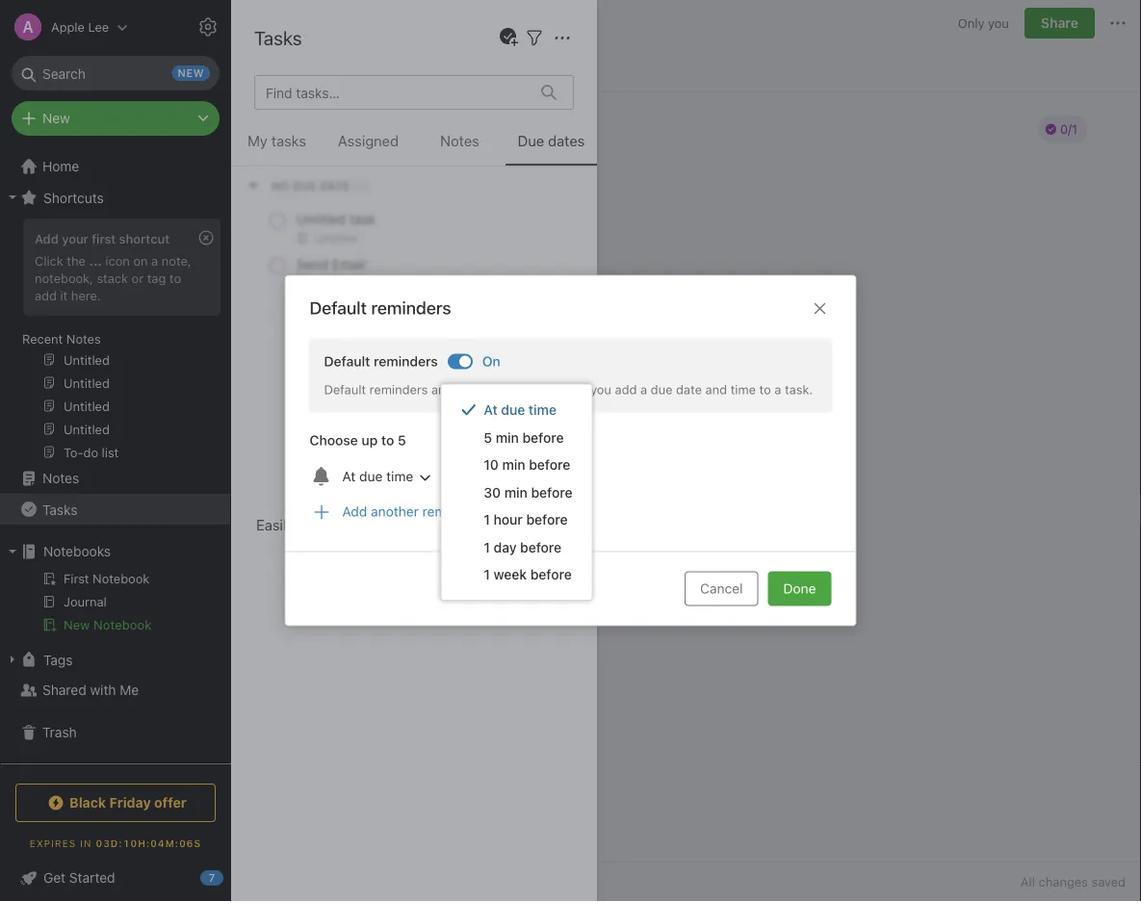Task type: locate. For each thing, give the bounding box(es) containing it.
add up click
[[35, 231, 59, 246]]

1 vertical spatial to
[[760, 383, 772, 397]]

0 vertical spatial on
[[320, 59, 335, 75]]

cancel
[[701, 581, 743, 597]]

at
[[484, 402, 498, 418], [343, 469, 356, 485]]

tasks button
[[0, 494, 230, 525]]

before up 10 min before
[[523, 430, 564, 446]]

0 vertical spatial at due time
[[484, 402, 557, 418]]

you
[[989, 16, 1010, 30], [591, 383, 612, 397]]

10 min before
[[484, 457, 571, 473]]

in
[[80, 838, 92, 849]]

2 horizontal spatial time
[[731, 383, 756, 397]]

1 for 1 day before
[[484, 540, 490, 556]]

1 horizontal spatial a
[[641, 383, 648, 397]]

1 left week
[[484, 567, 490, 583]]

1 day before
[[484, 540, 562, 556]]

2 1 from the top
[[484, 540, 490, 556]]

1 vertical spatial tasks
[[464, 462, 503, 480]]

0 horizontal spatial tasks
[[42, 502, 77, 518]]

1 horizontal spatial at
[[484, 402, 498, 418]]

note, inside easily sort by due date, note, or assigned status using this view and more.
[[414, 516, 447, 533]]

min right 10
[[503, 457, 526, 473]]

tree containing home
[[0, 151, 231, 763]]

my tasks button
[[231, 129, 323, 166]]

add left it
[[35, 288, 57, 302]]

click
[[35, 253, 63, 268]]

notes up tasks button
[[42, 471, 79, 487]]

hour
[[494, 512, 523, 528]]

0 vertical spatial reminders
[[371, 298, 451, 319]]

at due time
[[484, 402, 557, 418], [343, 469, 414, 485]]

tasks up 30
[[464, 462, 503, 480]]

organize
[[398, 462, 461, 480]]

you right when
[[591, 383, 612, 397]]

shortcuts button
[[0, 182, 230, 213]]

notes right recent
[[66, 331, 101, 346]]

to
[[169, 271, 181, 285], [760, 383, 772, 397], [381, 433, 394, 449]]

time
[[731, 383, 756, 397], [529, 402, 557, 418], [387, 469, 414, 485]]

Task reminder time field
[[335, 463, 441, 493]]

tasks inside manage and organize tasks all in one place
[[464, 462, 503, 480]]

2 vertical spatial min
[[505, 485, 528, 501]]

before for 30 min before
[[531, 485, 573, 501]]

1 horizontal spatial or
[[451, 516, 465, 533]]

tasks right the my
[[272, 132, 306, 149]]

1 for 1 week before
[[484, 567, 490, 583]]

group containing add your first shortcut
[[0, 213, 230, 471]]

a
[[151, 253, 158, 268], [641, 383, 648, 397], [775, 383, 782, 397]]

or up more.
[[451, 516, 465, 533]]

min inside 30 min before link
[[505, 485, 528, 501]]

0 vertical spatial notes
[[441, 132, 480, 149]]

on
[[320, 59, 335, 75], [133, 253, 148, 268]]

1 vertical spatial default
[[324, 354, 370, 370]]

1 vertical spatial min
[[503, 457, 526, 473]]

1 vertical spatial add
[[343, 504, 367, 520]]

None search field
[[25, 56, 206, 91]]

0 horizontal spatial note,
[[162, 253, 191, 268]]

note, up tag
[[162, 253, 191, 268]]

new
[[42, 110, 70, 126], [64, 618, 90, 633]]

due right by
[[348, 516, 373, 533]]

close image
[[809, 297, 832, 320]]

for
[[403, 596, 421, 612]]

1 horizontal spatial at due time
[[484, 402, 557, 418]]

new for new
[[42, 110, 70, 126]]

due left date
[[651, 383, 673, 397]]

you right only
[[989, 16, 1010, 30]]

3 1 from the top
[[484, 567, 490, 583]]

5 up 10
[[484, 430, 492, 446]]

0 vertical spatial 1
[[484, 512, 490, 528]]

1 horizontal spatial and
[[432, 540, 456, 556]]

the
[[67, 253, 86, 268]]

0 vertical spatial and
[[706, 383, 728, 397]]

due dates
[[518, 132, 585, 149]]

due up 5 min before link
[[501, 402, 525, 418]]

and inside manage and organize tasks all in one place
[[367, 462, 394, 480]]

1 horizontal spatial note,
[[414, 516, 447, 533]]

before up '30 min before'
[[529, 457, 571, 473]]

1 horizontal spatial add
[[343, 504, 367, 520]]

5 right up on the left of the page
[[398, 433, 406, 449]]

at down choose up to 5
[[343, 469, 356, 485]]

notes
[[441, 132, 480, 149], [66, 331, 101, 346], [42, 471, 79, 487]]

min
[[496, 430, 519, 446], [503, 457, 526, 473], [505, 485, 528, 501]]

a up tag
[[151, 253, 158, 268]]

2023
[[388, 59, 421, 75]]

1 vertical spatial on
[[133, 253, 148, 268]]

0 vertical spatial add
[[35, 288, 57, 302]]

your
[[62, 231, 88, 246]]

tasks
[[272, 132, 306, 149], [464, 462, 503, 480]]

0 vertical spatial to
[[169, 271, 181, 285]]

group
[[0, 213, 230, 471]]

before for 1 week before
[[531, 567, 572, 583]]

add inside group
[[35, 231, 59, 246]]

sort
[[298, 516, 324, 533]]

1 vertical spatial tasks
[[42, 502, 77, 518]]

shortcuts
[[43, 190, 104, 205]]

all
[[1021, 875, 1036, 890]]

before for 1 hour before
[[527, 512, 568, 528]]

2 vertical spatial 1
[[484, 567, 490, 583]]

1 vertical spatial time
[[529, 402, 557, 418]]

new inside popup button
[[42, 110, 70, 126]]

10 min before link
[[442, 452, 592, 479]]

choose
[[310, 433, 358, 449]]

1 vertical spatial default reminders
[[324, 354, 438, 370]]

0 horizontal spatial on
[[133, 253, 148, 268]]

0 vertical spatial new
[[42, 110, 70, 126]]

on down shortcut
[[133, 253, 148, 268]]

1 vertical spatial note,
[[414, 516, 447, 533]]

1 vertical spatial add
[[615, 383, 637, 397]]

0 vertical spatial or
[[132, 271, 144, 285]]

0 vertical spatial min
[[496, 430, 519, 446]]

2 vertical spatial and
[[432, 540, 456, 556]]

0 horizontal spatial you
[[591, 383, 612, 397]]

1 horizontal spatial you
[[989, 16, 1010, 30]]

min up "10 min before" link
[[496, 430, 519, 446]]

new for new notebook
[[64, 618, 90, 633]]

new up home
[[42, 110, 70, 126]]

0 horizontal spatial to
[[169, 271, 181, 285]]

time down set
[[529, 402, 557, 418]]

and right the view
[[432, 540, 456, 556]]

1 horizontal spatial to
[[381, 433, 394, 449]]

a left "task."
[[775, 383, 782, 397]]

or left tag
[[132, 271, 144, 285]]

add inside button
[[343, 504, 367, 520]]

1 left the hour
[[484, 512, 490, 528]]

my tasks
[[248, 132, 306, 149]]

1 for 1 hour before
[[484, 512, 490, 528]]

and
[[706, 383, 728, 397], [367, 462, 394, 480], [432, 540, 456, 556]]

2 vertical spatial reminders
[[370, 383, 428, 397]]

1 hour before
[[484, 512, 568, 528]]

1 horizontal spatial on
[[320, 59, 335, 75]]

and right date
[[706, 383, 728, 397]]

tag
[[147, 271, 166, 285]]

shared
[[42, 683, 86, 699]]

note, up the view
[[414, 516, 447, 533]]

another
[[371, 504, 419, 520]]

before down 1 day before
[[531, 567, 572, 583]]

a left date
[[641, 383, 648, 397]]

home
[[42, 159, 79, 174]]

and up in at the left of the page
[[367, 462, 394, 480]]

saved
[[1092, 875, 1126, 890]]

1 horizontal spatial tasks
[[464, 462, 503, 480]]

time up the one
[[387, 469, 414, 485]]

day
[[494, 540, 517, 556]]

tasks up notebooks
[[42, 502, 77, 518]]

status
[[532, 516, 572, 533]]

2 horizontal spatial to
[[760, 383, 772, 397]]

0 horizontal spatial at due time
[[343, 469, 414, 485]]

notes inside group
[[66, 331, 101, 346]]

note, inside icon on a note, notebook, stack or tag to add it here.
[[162, 253, 191, 268]]

notebook,
[[35, 271, 93, 285]]

new inside button
[[64, 618, 90, 633]]

add up using
[[343, 504, 367, 520]]

1 vertical spatial or
[[451, 516, 465, 533]]

add inside icon on a note, notebook, stack or tag to add it here.
[[35, 288, 57, 302]]

1 1 from the top
[[484, 512, 490, 528]]

30 min before
[[484, 485, 573, 501]]

set
[[535, 383, 553, 397]]

notes left the due
[[441, 132, 480, 149]]

1 horizontal spatial 5
[[484, 430, 492, 446]]

note window element
[[231, 0, 1142, 902]]

stack
[[97, 271, 128, 285]]

0 horizontal spatial and
[[367, 462, 394, 480]]

10
[[484, 457, 499, 473]]

to left "task."
[[760, 383, 772, 397]]

new notebook
[[64, 618, 152, 633]]

default reminders
[[310, 298, 451, 319], [324, 354, 438, 370]]

before down '30 min before'
[[527, 512, 568, 528]]

to right up on the left of the page
[[381, 433, 394, 449]]

before for 10 min before
[[529, 457, 571, 473]]

0 horizontal spatial add
[[35, 231, 59, 246]]

1 vertical spatial and
[[367, 462, 394, 480]]

tasks
[[254, 26, 302, 49], [42, 502, 77, 518]]

min down all
[[505, 485, 528, 501]]

min inside "10 min before" link
[[503, 457, 526, 473]]

2 vertical spatial notes
[[42, 471, 79, 487]]

0 horizontal spatial at
[[343, 469, 356, 485]]

dropdown list menu
[[442, 397, 592, 589]]

1 vertical spatial at due time
[[343, 469, 414, 485]]

1 hour before link
[[442, 507, 592, 534]]

add right when
[[615, 383, 637, 397]]

or inside icon on a note, notebook, stack or tag to add it here.
[[132, 271, 144, 285]]

add
[[35, 288, 57, 302], [615, 383, 637, 397]]

time right date
[[731, 383, 756, 397]]

1 vertical spatial 1
[[484, 540, 490, 556]]

to right tag
[[169, 271, 181, 285]]

changes
[[1039, 875, 1089, 890]]

more.
[[460, 540, 498, 556]]

at due time up 5 min before link
[[484, 402, 557, 418]]

1 vertical spatial you
[[591, 383, 612, 397]]

when
[[556, 383, 587, 397]]

are
[[432, 383, 450, 397]]

due up in at the left of the page
[[359, 469, 383, 485]]

due inside at due time link
[[501, 402, 525, 418]]

on left nov
[[320, 59, 335, 75]]

or inside easily sort by due date, note, or assigned status using this view and more.
[[451, 516, 465, 533]]

0 horizontal spatial a
[[151, 253, 158, 268]]

0 horizontal spatial time
[[387, 469, 414, 485]]

trash link
[[0, 718, 230, 749]]

at due time link
[[442, 397, 592, 424]]

add for add your first shortcut
[[35, 231, 59, 246]]

0 vertical spatial tasks
[[254, 26, 302, 49]]

1
[[484, 512, 490, 528], [484, 540, 490, 556], [484, 567, 490, 583]]

before down status
[[520, 540, 562, 556]]

0 horizontal spatial or
[[132, 271, 144, 285]]

0 horizontal spatial tasks
[[272, 132, 306, 149]]

expand tags image
[[5, 652, 20, 668]]

last edited on nov 15, 2023
[[247, 59, 421, 75]]

tasks up edited
[[254, 26, 302, 49]]

first
[[92, 231, 116, 246]]

1 vertical spatial notes
[[66, 331, 101, 346]]

only
[[959, 16, 985, 30]]

0 vertical spatial note,
[[162, 253, 191, 268]]

black friday offer button
[[15, 784, 216, 823]]

tags button
[[0, 645, 230, 675]]

only you
[[959, 16, 1010, 30]]

at due time up in at the left of the page
[[343, 469, 414, 485]]

Search text field
[[25, 56, 206, 91]]

due
[[518, 132, 545, 149]]

assigned button
[[323, 129, 414, 166]]

1 vertical spatial new
[[64, 618, 90, 633]]

share button
[[1025, 8, 1096, 39]]

before up status
[[531, 485, 573, 501]]

defaultreminders image
[[459, 356, 471, 368]]

0 vertical spatial add
[[35, 231, 59, 246]]

assigned
[[338, 132, 399, 149]]

2 vertical spatial time
[[387, 469, 414, 485]]

1 left day at bottom left
[[484, 540, 490, 556]]

tasks inside button
[[42, 502, 77, 518]]

on
[[483, 354, 501, 370]]

0 horizontal spatial add
[[35, 288, 57, 302]]

1 horizontal spatial time
[[529, 402, 557, 418]]

or
[[132, 271, 144, 285], [451, 516, 465, 533]]

0 vertical spatial you
[[989, 16, 1010, 30]]

new up tags
[[64, 618, 90, 633]]

click the ...
[[35, 253, 102, 268]]

me
[[120, 683, 139, 699]]

shortcut
[[119, 231, 170, 246]]

tree
[[0, 151, 231, 763]]

0 vertical spatial tasks
[[272, 132, 306, 149]]

0 vertical spatial at
[[484, 402, 498, 418]]

1 vertical spatial at
[[343, 469, 356, 485]]

before
[[523, 430, 564, 446], [529, 457, 571, 473], [531, 485, 573, 501], [527, 512, 568, 528], [520, 540, 562, 556], [531, 567, 572, 583]]

min inside 5 min before link
[[496, 430, 519, 446]]

at inside dropdown list menu
[[484, 402, 498, 418]]

or for manage and organize tasks all in one place
[[451, 516, 465, 533]]

at down automatically
[[484, 402, 498, 418]]



Task type: describe. For each thing, give the bounding box(es) containing it.
0 vertical spatial time
[[731, 383, 756, 397]]

easily
[[256, 516, 294, 533]]

recent notes
[[22, 331, 101, 346]]

friday
[[109, 795, 151, 811]]

2 vertical spatial default
[[324, 383, 366, 397]]

0 horizontal spatial 5
[[398, 433, 406, 449]]

on inside icon on a note, notebook, stack or tag to add it here.
[[133, 253, 148, 268]]

Note Editor text field
[[231, 93, 1142, 862]]

03d:10h:04m:06s
[[96, 838, 202, 849]]

due dates button
[[506, 129, 597, 166]]

shared with me
[[42, 683, 139, 699]]

2 horizontal spatial and
[[706, 383, 728, 397]]

this
[[370, 540, 394, 556]]

min for 30
[[505, 485, 528, 501]]

Find tasks… text field
[[258, 77, 530, 108]]

0 vertical spatial default reminders
[[310, 298, 451, 319]]

min for 5
[[496, 430, 519, 446]]

at inside field
[[343, 469, 356, 485]]

choose up to 5
[[310, 433, 406, 449]]

task.
[[785, 383, 813, 397]]

notes inside button
[[441, 132, 480, 149]]

all
[[507, 462, 524, 480]]

tags
[[43, 652, 73, 668]]

2 horizontal spatial a
[[775, 383, 782, 397]]

time inside dropdown list menu
[[529, 402, 557, 418]]

notes button
[[414, 129, 506, 166]]

a inside icon on a note, notebook, stack or tag to add it here.
[[151, 253, 158, 268]]

in
[[371, 485, 384, 503]]

...
[[89, 253, 102, 268]]

here.
[[71, 288, 101, 302]]

edited
[[277, 59, 316, 75]]

30
[[484, 485, 501, 501]]

recent
[[22, 331, 63, 346]]

date
[[676, 383, 702, 397]]

before for 5 min before
[[523, 430, 564, 446]]

add another reminder
[[343, 504, 478, 520]]

by
[[328, 516, 344, 533]]

dates
[[548, 132, 585, 149]]

expand note image
[[245, 12, 268, 35]]

1 vertical spatial reminders
[[374, 354, 438, 370]]

1 day before link
[[442, 534, 592, 561]]

try for free
[[378, 596, 450, 612]]

share
[[1042, 15, 1079, 31]]

shared with me link
[[0, 675, 230, 706]]

new button
[[12, 101, 220, 136]]

5 inside dropdown list menu
[[484, 430, 492, 446]]

expires
[[30, 838, 76, 849]]

at due time inside at due time link
[[484, 402, 557, 418]]

at due time inside at due time field
[[343, 469, 414, 485]]

notes inside "link"
[[42, 471, 79, 487]]

manage
[[305, 462, 363, 480]]

expires in 03d:10h:04m:06s
[[30, 838, 202, 849]]

it
[[60, 288, 68, 302]]

week
[[494, 567, 527, 583]]

icon on a note, notebook, stack or tag to add it here.
[[35, 253, 191, 302]]

new notebook group
[[0, 568, 230, 645]]

notebooks
[[43, 544, 111, 560]]

trash
[[42, 725, 77, 741]]

all changes saved
[[1021, 875, 1126, 890]]

on inside note window element
[[320, 59, 335, 75]]

easily sort by due date, note, or assigned status using this view and more.
[[256, 516, 572, 556]]

you inside note window element
[[989, 16, 1010, 30]]

or for ...
[[132, 271, 144, 285]]

due inside easily sort by due date, note, or assigned status using this view and more.
[[348, 516, 373, 533]]

add for add another reminder
[[343, 504, 367, 520]]

done
[[784, 581, 817, 597]]

black
[[70, 795, 106, 811]]

try
[[378, 596, 399, 612]]

15,
[[367, 59, 385, 75]]

1 week before link
[[442, 561, 592, 589]]

to inside icon on a note, notebook, stack or tag to add it here.
[[169, 271, 181, 285]]

min for 10
[[503, 457, 526, 473]]

notes link
[[0, 463, 230, 494]]

new task image
[[497, 26, 520, 49]]

try for free button
[[362, 584, 467, 624]]

black friday offer
[[70, 795, 187, 811]]

home link
[[0, 151, 231, 182]]

time inside field
[[387, 469, 414, 485]]

assigned
[[469, 516, 528, 533]]

and inside easily sort by due date, note, or assigned status using this view and more.
[[432, 540, 456, 556]]

reminder
[[423, 504, 478, 520]]

one
[[388, 485, 415, 503]]

30 min before link
[[442, 479, 592, 507]]

with
[[90, 683, 116, 699]]

last
[[247, 59, 273, 75]]

settings image
[[197, 15, 220, 39]]

expand notebooks image
[[5, 544, 20, 560]]

notebook
[[94, 618, 152, 633]]

1 horizontal spatial add
[[615, 383, 637, 397]]

1 horizontal spatial tasks
[[254, 26, 302, 49]]

free
[[424, 596, 450, 612]]

5 min before
[[484, 430, 564, 446]]

2 vertical spatial to
[[381, 433, 394, 449]]

new notebook button
[[0, 614, 230, 637]]

done button
[[768, 572, 832, 606]]

date,
[[377, 516, 410, 533]]

icon
[[105, 253, 130, 268]]

add your first shortcut
[[35, 231, 170, 246]]

tasks inside button
[[272, 132, 306, 149]]

using
[[331, 540, 366, 556]]

nov
[[339, 59, 363, 75]]

manage and organize tasks all in one place
[[305, 462, 524, 503]]

0 vertical spatial default
[[310, 298, 367, 319]]

before for 1 day before
[[520, 540, 562, 556]]

due inside at due time field
[[359, 469, 383, 485]]

notebooks link
[[0, 537, 230, 568]]

add another reminder button
[[310, 498, 488, 526]]



Task type: vqa. For each thing, say whether or not it's contained in the screenshot.
time to the top
yes



